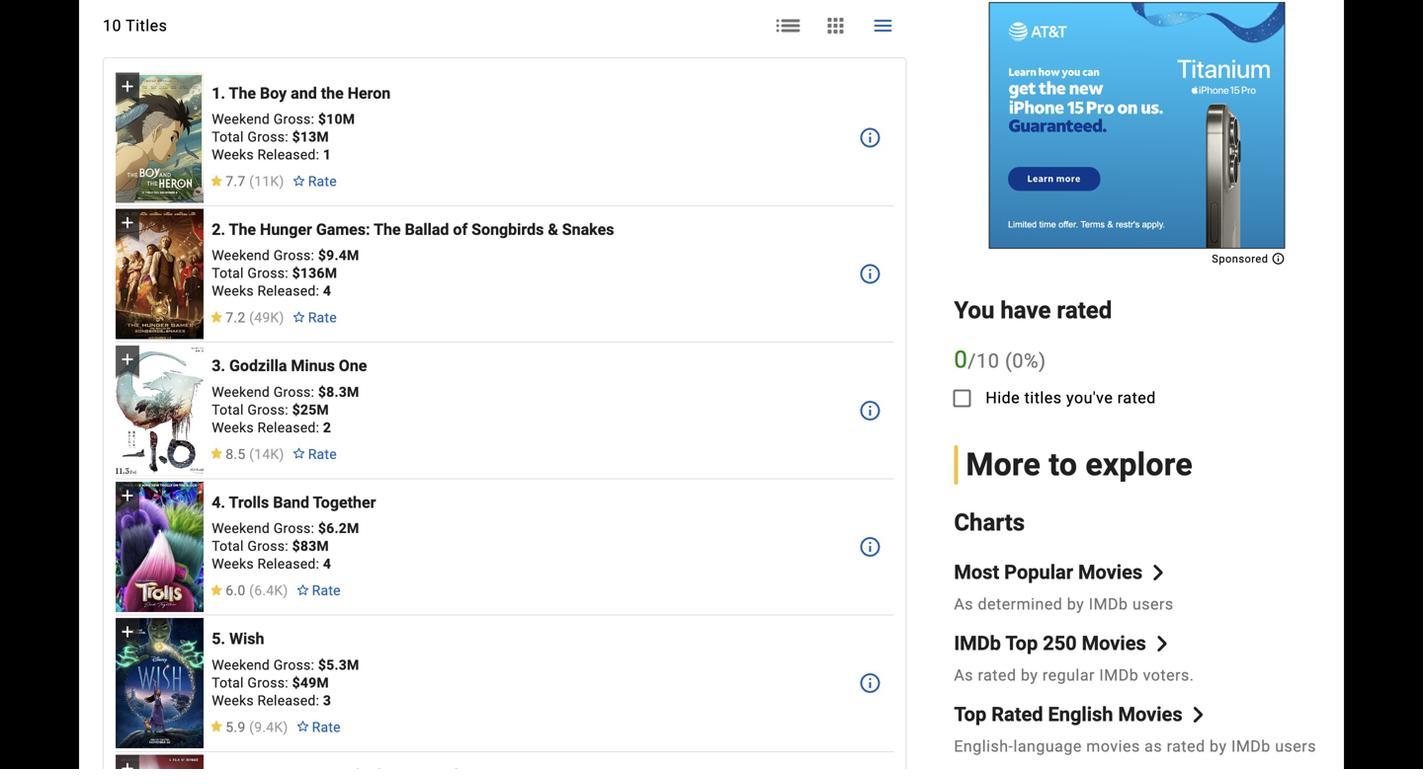 Task type: locate. For each thing, give the bounding box(es) containing it.
6 group from the top
[[116, 755, 204, 770]]

star border inline image right 9.4k
[[296, 721, 310, 733]]

1 star inline image from the top
[[210, 312, 224, 323]]

regular
[[1042, 666, 1095, 685]]

) right 7.7
[[279, 173, 284, 190]]

: up $136m
[[311, 248, 314, 264]]

star inline image inside imdb rating: 6.0 element
[[210, 585, 224, 596]]

rate down $136m
[[308, 310, 337, 326]]

5 group from the top
[[116, 619, 204, 749]]

as for most popular movies
[[954, 595, 973, 614]]

rate button down 1
[[284, 164, 345, 200]]

group left 5.
[[116, 619, 204, 749]]

weeks up 8.5
[[212, 420, 254, 436]]

rate down 2
[[308, 447, 337, 463]]

as
[[1144, 738, 1162, 756]]

chevron right inline image
[[1190, 707, 1206, 723]]

movies up the "as rated by regular imdb voters." at the bottom right of the page
[[1082, 632, 1146, 656]]

gross left $49m
[[247, 675, 285, 692]]

1 vertical spatial users
[[1275, 738, 1316, 756]]

weekend down 1.
[[212, 111, 270, 127]]

gross down hunger
[[273, 248, 311, 264]]

add image down godzilla minus one (2023) image
[[118, 486, 137, 506]]

total down 4.
[[212, 539, 244, 555]]

star inline image left the 7.2
[[210, 312, 224, 323]]

imdb rating: 7.2 element
[[210, 310, 284, 326]]

by
[[1067, 595, 1084, 614], [1021, 666, 1038, 685], [1210, 738, 1227, 756]]

movies up as
[[1118, 703, 1183, 727]]

add image for 1. the boy and the heron
[[118, 76, 137, 96]]

star inline image for 3. godzilla minus one
[[210, 448, 224, 459]]

1 add image from the top
[[118, 76, 137, 96]]

2 group from the top
[[116, 209, 204, 340]]

imdb rating: 7.7 element
[[210, 173, 284, 190]]

star inline image left 6.0
[[210, 585, 224, 596]]

1 vertical spatial chevron right inline image
[[1154, 636, 1170, 652]]

:
[[311, 111, 314, 127], [285, 129, 288, 145], [316, 147, 319, 163], [311, 248, 314, 264], [285, 266, 288, 282], [316, 283, 319, 300], [311, 384, 314, 401], [285, 402, 288, 418], [316, 420, 319, 436], [311, 521, 314, 537], [285, 539, 288, 555], [316, 556, 319, 573], [311, 657, 314, 674], [285, 675, 288, 692], [316, 693, 319, 709]]

star inline image inside the imdb rating: 7.7 element
[[210, 175, 224, 186]]

: down $136m
[[316, 283, 319, 300]]

1 horizontal spatial 10
[[976, 350, 1000, 373]]

weeks up 7.7
[[212, 147, 254, 163]]

2.
[[212, 220, 225, 239]]

1 group from the top
[[116, 73, 204, 203]]

star inline image inside imdb rating: 7.2 element
[[210, 312, 224, 323]]

10 titles
[[103, 16, 167, 35]]

10 inside the 0 / 10 ( 0% )
[[976, 350, 1000, 373]]

rated up the "rated"
[[978, 666, 1016, 685]]

trolls
[[229, 493, 269, 512]]

2. the hunger games: the ballad of songbirds & snakes link
[[212, 220, 614, 239]]

) for gross
[[283, 720, 288, 736]]

star inline image for 2. the hunger games: the ballad of songbirds & snakes
[[210, 312, 224, 323]]

chevron right inline image inside imdb top 250 movies link
[[1154, 636, 1170, 652]]

rate down $83m
[[312, 583, 341, 599]]

by right as
[[1210, 738, 1227, 756]]

total down 1.
[[212, 129, 244, 145]]

star inline image left 8.5
[[210, 448, 224, 459]]

2 4 from the top
[[323, 556, 331, 573]]

: left 3
[[316, 693, 319, 709]]

4 released from the top
[[257, 556, 316, 573]]

0 vertical spatial top
[[1005, 632, 1038, 656]]

star inline image inside imdb rating: 5.9 element
[[210, 721, 224, 733]]

4 total from the top
[[212, 539, 244, 555]]

group for 3.
[[116, 346, 204, 476]]

3. godzilla minus one link
[[212, 357, 367, 376]]

see more information about the hunger games: the ballad of songbirds & snakes image
[[858, 262, 882, 286]]

star inline image left 5.9
[[210, 721, 224, 733]]

1. the boy and the heron weekend gross : $10m total gross : $13m weeks released : 1
[[212, 84, 391, 163]]

10 left titles
[[103, 16, 122, 35]]

top
[[1005, 632, 1038, 656], [954, 703, 986, 727]]

the
[[229, 84, 256, 103], [229, 220, 256, 239], [374, 220, 401, 239]]

weekend down 5. wish link
[[212, 657, 270, 674]]

rate button for gross
[[288, 710, 349, 746]]

3 total from the top
[[212, 402, 244, 418]]

total inside the 5. wish weekend gross : $5.3m total gross : $49m weeks released : 3
[[212, 675, 244, 692]]

( right the 7.2
[[249, 310, 254, 326]]

) right 5.9
[[283, 720, 288, 736]]

&
[[548, 220, 558, 239]]

see more information about trolls band together image
[[858, 536, 882, 559]]

1 vertical spatial top
[[954, 703, 986, 727]]

$13m
[[292, 129, 329, 145]]

checkbox unchecked image
[[950, 387, 974, 411]]

titles
[[126, 16, 167, 35]]

weekend inside the 5. wish weekend gross : $5.3m total gross : $49m weeks released : 3
[[212, 657, 270, 674]]

: up $13m
[[311, 111, 314, 127]]

4
[[323, 283, 331, 300], [323, 556, 331, 573]]

) up titles
[[1039, 350, 1046, 373]]

0 vertical spatial star border inline image
[[292, 175, 306, 186]]

$6.2m
[[318, 521, 359, 537]]

) for and
[[279, 173, 284, 190]]

weeks up 5.9
[[212, 693, 254, 709]]

released
[[257, 147, 316, 163], [257, 283, 316, 300], [257, 420, 316, 436], [257, 556, 316, 573], [257, 693, 316, 709]]

chevron right inline image inside most popular movies link
[[1150, 565, 1166, 581]]

rate down 3
[[312, 720, 341, 736]]

explore
[[1085, 447, 1193, 484]]

1 4 from the top
[[323, 283, 331, 300]]

popular
[[1004, 561, 1073, 584]]

star border inline image
[[292, 448, 306, 459], [296, 585, 310, 596]]

rate button down $136m
[[284, 301, 345, 336]]

as up english-
[[954, 666, 973, 685]]

group left 2.
[[116, 209, 204, 340]]

group left 1.
[[116, 73, 204, 203]]

weeks inside 4. trolls band together weekend gross : $6.2m total gross : $83m weeks released : 4
[[212, 556, 254, 573]]

the right 1.
[[229, 84, 256, 103]]

: left 1
[[316, 147, 319, 163]]

star inline image
[[210, 312, 224, 323], [210, 448, 224, 459]]

by down imdb top 250 movies
[[1021, 666, 1038, 685]]

4 weeks from the top
[[212, 556, 254, 573]]

as
[[954, 595, 973, 614], [954, 666, 973, 685]]

5 released from the top
[[257, 693, 316, 709]]

0 vertical spatial 10
[[103, 16, 122, 35]]

1 vertical spatial by
[[1021, 666, 1038, 685]]

movies for 250
[[1082, 632, 1146, 656]]

jason schwartzman, viola davis, peter dinklage, rachel zegler, josh andrés rivera, tom blyth, and hunter schafer in the hunger games: the ballad of songbirds & snakes (2023) image
[[116, 209, 204, 339]]

add image down 10 titles
[[118, 76, 137, 96]]

add image for 2. the hunger games: the ballad of songbirds & snakes
[[118, 213, 137, 233]]

rated
[[1057, 296, 1112, 324], [1117, 389, 1156, 408], [978, 666, 1016, 685], [1167, 738, 1205, 756]]

alan tudyk, chris pine, and ariana debose in wish (2023) image
[[116, 619, 204, 749]]

2 star inline image from the top
[[210, 585, 224, 596]]

star inline image left 7.7
[[210, 175, 224, 186]]

$9.4m
[[318, 248, 359, 264]]

3 released from the top
[[257, 420, 316, 436]]

you've
[[1066, 389, 1113, 408]]

2 vertical spatial movies
[[1118, 703, 1183, 727]]

released down $13m
[[257, 147, 316, 163]]

1 horizontal spatial by
[[1067, 595, 1084, 614]]

gross up $83m
[[273, 521, 311, 537]]

imdb rating: 6.0 element
[[210, 583, 288, 599]]

the right 2.
[[229, 220, 256, 239]]

star inline image for 4. trolls band together
[[210, 585, 224, 596]]

1. the boy and the heron link
[[212, 84, 391, 103]]

8.5 ( 14k )
[[226, 447, 284, 463]]

10
[[103, 16, 122, 35], [976, 350, 1000, 373]]

star border inline image
[[292, 175, 306, 186], [292, 312, 306, 323], [296, 721, 310, 733]]

the inside 1. the boy and the heron weekend gross : $10m total gross : $13m weeks released : 1
[[229, 84, 256, 103]]

gross left $13m
[[247, 129, 285, 145]]

rate button down $83m
[[288, 574, 349, 609]]

( for 1. the boy and the heron
[[249, 173, 254, 190]]

weeks inside 3. godzilla minus one weekend gross : $8.3m total gross : $25m weeks released : 2
[[212, 420, 254, 436]]

star inline image inside imdb rating: 8.5 element
[[210, 448, 224, 459]]

as determined by imdb users
[[954, 595, 1174, 614]]

language
[[1013, 738, 1082, 756]]

gross left $25m
[[247, 402, 285, 418]]

the for 1.
[[229, 84, 256, 103]]

0 vertical spatial chevron right inline image
[[1150, 565, 1166, 581]]

1 weeks from the top
[[212, 147, 254, 163]]

voters.
[[1143, 666, 1194, 685]]

as down most
[[954, 595, 973, 614]]

star border inline image right 49k
[[292, 312, 306, 323]]

) right the 7.2
[[279, 310, 284, 326]]

see more information about wish image
[[858, 672, 882, 696]]

add image for 3. godzilla minus one
[[118, 350, 137, 369]]

3
[[323, 693, 331, 709]]

(
[[249, 173, 254, 190], [249, 310, 254, 326], [1005, 350, 1012, 373], [249, 447, 254, 463], [249, 583, 254, 599], [249, 720, 254, 736]]

group for 4.
[[116, 482, 204, 613]]

( for 4. trolls band together
[[249, 583, 254, 599]]

see more information about the boy and the heron image
[[858, 126, 882, 150]]

2 add image from the top
[[118, 213, 137, 233]]

2 vertical spatial star border inline image
[[296, 721, 310, 733]]

rated right you've at the bottom of the page
[[1117, 389, 1156, 408]]

english-
[[954, 738, 1013, 756]]

more
[[966, 447, 1041, 484]]

) inside the 0 / 10 ( 0% )
[[1039, 350, 1046, 373]]

gross up $25m
[[273, 384, 311, 401]]

) right 6.0
[[283, 583, 288, 599]]

weeks
[[212, 147, 254, 163], [212, 283, 254, 300], [212, 420, 254, 436], [212, 556, 254, 573], [212, 693, 254, 709]]

4 group from the top
[[116, 482, 204, 613]]

weeks inside the 5. wish weekend gross : $5.3m total gross : $49m weeks released : 3
[[212, 693, 254, 709]]

1 total from the top
[[212, 129, 244, 145]]

top rated english movies
[[954, 703, 1183, 727]]

released down $83m
[[257, 556, 316, 573]]

group
[[116, 73, 204, 203], [116, 209, 204, 340], [116, 346, 204, 476], [116, 482, 204, 613], [116, 619, 204, 749], [116, 755, 204, 770]]

5.
[[212, 630, 225, 649]]

3 star inline image from the top
[[210, 721, 224, 733]]

0 horizontal spatial top
[[954, 703, 986, 727]]

2 as from the top
[[954, 666, 973, 685]]

weeks up 6.0
[[212, 556, 254, 573]]

$8.3m
[[318, 384, 359, 401]]

group left 4.
[[116, 482, 204, 613]]

0 vertical spatial star inline image
[[210, 312, 224, 323]]

$83m
[[292, 539, 329, 555]]

( right 5.9
[[249, 720, 254, 736]]

rate button down 2
[[284, 437, 345, 473]]

released down $136m
[[257, 283, 316, 300]]

3 weekend from the top
[[212, 384, 270, 401]]

) right 8.5
[[279, 447, 284, 463]]

1 released from the top
[[257, 147, 316, 163]]

chevron right inline image for most popular movies
[[1150, 565, 1166, 581]]

released inside 3. godzilla minus one weekend gross : $8.3m total gross : $25m weeks released : 2
[[257, 420, 316, 436]]

released down $25m
[[257, 420, 316, 436]]

rate button
[[284, 164, 345, 200], [284, 301, 345, 336], [284, 437, 345, 473], [288, 574, 349, 609], [288, 710, 349, 746]]

group left 3.
[[116, 346, 204, 476]]

0 vertical spatial star inline image
[[210, 175, 224, 186]]

5. wish link
[[212, 630, 264, 649]]

group down alan tudyk, chris pine, and ariana debose in wish (2023) image
[[116, 755, 204, 770]]

more to explore
[[966, 447, 1193, 484]]

1 vertical spatial as
[[954, 666, 973, 685]]

godzilla
[[229, 357, 287, 376]]

10 right 0
[[976, 350, 1000, 373]]

250
[[1043, 632, 1077, 656]]

0 vertical spatial 4
[[323, 283, 331, 300]]

add image
[[118, 76, 137, 96], [118, 213, 137, 233], [118, 350, 137, 369], [118, 486, 137, 506], [118, 759, 137, 770]]

together
[[313, 493, 376, 512]]

star border inline image right 11k
[[292, 175, 306, 186]]

2 weekend from the top
[[212, 248, 270, 264]]

) for one
[[279, 447, 284, 463]]

total inside 2. the hunger games: the ballad of songbirds & snakes weekend gross : $9.4m total gross : $136m weeks released : 4
[[212, 266, 244, 282]]

4 down $83m
[[323, 556, 331, 573]]

1 as from the top
[[954, 595, 973, 614]]

5 weekend from the top
[[212, 657, 270, 674]]

gross left $83m
[[247, 539, 285, 555]]

3 add image from the top
[[118, 350, 137, 369]]

$136m
[[292, 266, 337, 282]]

add image down alan tudyk, chris pine, and ariana debose in wish (2023) image
[[118, 759, 137, 770]]

as rated by regular imdb voters.
[[954, 666, 1194, 685]]

the left ballad
[[374, 220, 401, 239]]

and
[[291, 84, 317, 103]]

star border inline image for minus
[[292, 448, 306, 459]]

weekend inside 4. trolls band together weekend gross : $6.2m total gross : $83m weeks released : 4
[[212, 521, 270, 537]]

minus
[[291, 357, 335, 376]]

2 vertical spatial star inline image
[[210, 721, 224, 733]]

star border inline image for gross
[[296, 721, 310, 733]]

1 vertical spatial star inline image
[[210, 585, 224, 596]]

weekend down trolls
[[212, 521, 270, 537]]

add image down jason schwartzman, viola davis, peter dinklage, rachel zegler, josh andrés rivera, tom blyth, and hunter schafer in the hunger games: the ballad of songbirds & snakes (2023) image
[[118, 350, 137, 369]]

: down $83m
[[316, 556, 319, 573]]

gross up 49k
[[247, 266, 285, 282]]

4 down $136m
[[323, 283, 331, 300]]

total down 3.
[[212, 402, 244, 418]]

2 total from the top
[[212, 266, 244, 282]]

add image down the boy and the heron (2023) image
[[118, 213, 137, 233]]

1 vertical spatial star border inline image
[[292, 312, 306, 323]]

imdb right as
[[1231, 738, 1271, 756]]

3 group from the top
[[116, 346, 204, 476]]

total inside 4. trolls band together weekend gross : $6.2m total gross : $83m weeks released : 4
[[212, 539, 244, 555]]

star inline image
[[210, 175, 224, 186], [210, 585, 224, 596], [210, 721, 224, 733]]

top left 250
[[1005, 632, 1038, 656]]

by down most popular movies link at the bottom of page
[[1067, 595, 1084, 614]]

sponsored
[[1212, 253, 1271, 265]]

( inside the 0 / 10 ( 0% )
[[1005, 350, 1012, 373]]

most popular movies
[[954, 561, 1143, 584]]

49k
[[254, 310, 279, 326]]

by for popular
[[1067, 595, 1084, 614]]

rate for together
[[312, 583, 341, 599]]

2 star inline image from the top
[[210, 448, 224, 459]]

4 add image from the top
[[118, 486, 137, 506]]

hide
[[986, 389, 1020, 408]]

trolls band together (2023) image
[[116, 482, 204, 613]]

2 vertical spatial by
[[1210, 738, 1227, 756]]

gross
[[273, 111, 311, 127], [247, 129, 285, 145], [273, 248, 311, 264], [247, 266, 285, 282], [273, 384, 311, 401], [247, 402, 285, 418], [273, 521, 311, 537], [247, 539, 285, 555], [273, 657, 311, 674], [247, 675, 285, 692]]

imdb rating: 5.9 element
[[210, 720, 288, 736]]

group for 1.
[[116, 73, 204, 203]]

star border inline image right 6.4k
[[296, 585, 310, 596]]

weekend down 2.
[[212, 248, 270, 264]]

1 vertical spatial star inline image
[[210, 448, 224, 459]]

released inside the 5. wish weekend gross : $5.3m total gross : $49m weeks released : 3
[[257, 693, 316, 709]]

chevron right inline image for imdb top 250 movies
[[1154, 636, 1170, 652]]

1 vertical spatial 10
[[976, 350, 1000, 373]]

imdb rating: 8.5 element
[[210, 447, 284, 463]]

top rated english movies link
[[954, 703, 1206, 727]]

( right 6.0
[[249, 583, 254, 599]]

1 star inline image from the top
[[210, 175, 224, 186]]

most popular movies link
[[954, 561, 1166, 585]]

5 weeks from the top
[[212, 693, 254, 709]]

weekend
[[212, 111, 270, 127], [212, 248, 270, 264], [212, 384, 270, 401], [212, 521, 270, 537], [212, 657, 270, 674]]

0 vertical spatial star border inline image
[[292, 448, 306, 459]]

5 total from the top
[[212, 675, 244, 692]]

weekend inside 3. godzilla minus one weekend gross : $8.3m total gross : $25m weeks released : 2
[[212, 384, 270, 401]]

0 vertical spatial by
[[1067, 595, 1084, 614]]

1 vertical spatial movies
[[1082, 632, 1146, 656]]

most
[[954, 561, 999, 584]]

chevron right inline image
[[1150, 565, 1166, 581], [1154, 636, 1170, 652]]

2 released from the top
[[257, 283, 316, 300]]

total down 5.
[[212, 675, 244, 692]]

1.
[[212, 84, 225, 103]]

rate down 1
[[308, 173, 337, 190]]

$5.3m
[[318, 657, 359, 674]]

1 vertical spatial 4
[[323, 556, 331, 573]]

rated right as
[[1167, 738, 1205, 756]]

0 vertical spatial as
[[954, 595, 973, 614]]

4 weekend from the top
[[212, 521, 270, 537]]

0 horizontal spatial by
[[1021, 666, 1038, 685]]

/
[[968, 350, 976, 373]]

1 vertical spatial star border inline image
[[296, 585, 310, 596]]

0 horizontal spatial 10
[[103, 16, 122, 35]]

0 vertical spatial users
[[1132, 595, 1174, 614]]

2 weeks from the top
[[212, 283, 254, 300]]

1 weekend from the top
[[212, 111, 270, 127]]

group for 2.
[[116, 209, 204, 340]]

3 weeks from the top
[[212, 420, 254, 436]]



Task type: vqa. For each thing, say whether or not it's contained in the screenshot.


Task type: describe. For each thing, give the bounding box(es) containing it.
( for 2. the hunger games: the ballad of songbirds & snakes
[[249, 310, 254, 326]]

total inside 3. godzilla minus one weekend gross : $8.3m total gross : $25m weeks released : 2
[[212, 402, 244, 418]]

: left $25m
[[285, 402, 288, 418]]

9.4k
[[254, 720, 283, 736]]

star border inline image for games:
[[292, 312, 306, 323]]

godzilla minus one (2023) image
[[116, 346, 204, 476]]

gross up $13m
[[273, 111, 311, 127]]

rate for one
[[308, 447, 337, 463]]

Hide titles you've rated checkbox
[[938, 375, 986, 422]]

3.
[[212, 357, 225, 376]]

1 horizontal spatial top
[[1005, 632, 1038, 656]]

see more information about godzilla minus one image
[[858, 399, 882, 423]]

weeks inside 2. the hunger games: the ballad of songbirds & snakes weekend gross : $9.4m total gross : $136m weeks released : 4
[[212, 283, 254, 300]]

: left $136m
[[285, 266, 288, 282]]

6.0
[[226, 583, 246, 599]]

14k
[[254, 447, 279, 463]]

5. wish weekend gross : $5.3m total gross : $49m weeks released : 3
[[212, 630, 359, 709]]

imdb left voters.
[[1099, 666, 1139, 685]]

: up $49m
[[311, 657, 314, 674]]

5 add image from the top
[[118, 759, 137, 770]]

titles
[[1024, 389, 1062, 408]]

8.5
[[226, 447, 246, 463]]

hunger
[[260, 220, 312, 239]]

: left 2
[[316, 420, 319, 436]]

weeks inside 1. the boy and the heron weekend gross : $10m total gross : $13m weeks released : 1
[[212, 147, 254, 163]]

rate button for and
[[284, 164, 345, 200]]

star border inline image for and
[[292, 175, 306, 186]]

rate button for one
[[284, 437, 345, 473]]

the
[[321, 84, 344, 103]]

total inside 1. the boy and the heron weekend gross : $10m total gross : $13m weeks released : 1
[[212, 129, 244, 145]]

movies for english
[[1118, 703, 1183, 727]]

released inside 4. trolls band together weekend gross : $6.2m total gross : $83m weeks released : 4
[[257, 556, 316, 573]]

the for 2.
[[229, 220, 256, 239]]

rate for games:
[[308, 310, 337, 326]]

1 horizontal spatial users
[[1275, 738, 1316, 756]]

: up $25m
[[311, 384, 314, 401]]

2 horizontal spatial by
[[1210, 738, 1227, 756]]

as for imdb top 250 movies
[[954, 666, 973, 685]]

: left $13m
[[285, 129, 288, 145]]

weekend inside 1. the boy and the heron weekend gross : $10m total gross : $13m weeks released : 1
[[212, 111, 270, 127]]

imdb down 'determined'
[[954, 632, 1001, 656]]

0 vertical spatial movies
[[1078, 561, 1143, 584]]

heron
[[348, 84, 391, 103]]

by for top
[[1021, 666, 1038, 685]]

0 / 10 ( 0% )
[[954, 346, 1046, 374]]

add image
[[118, 623, 137, 642]]

band
[[273, 493, 309, 512]]

rate for and
[[308, 173, 337, 190]]

wish
[[229, 630, 264, 649]]

snakes
[[562, 220, 614, 239]]

: up $83m
[[311, 521, 314, 537]]

3. godzilla minus one weekend gross : $8.3m total gross : $25m weeks released : 2
[[212, 357, 367, 436]]

english
[[1048, 703, 1113, 727]]

released inside 1. the boy and the heron weekend gross : $10m total gross : $13m weeks released : 1
[[257, 147, 316, 163]]

4. trolls band together weekend gross : $6.2m total gross : $83m weeks released : 4
[[212, 493, 376, 573]]

11k
[[254, 173, 279, 190]]

have
[[1000, 296, 1051, 324]]

beyoncé in renaissance: a film by beyoncé (2023) image
[[116, 755, 204, 770]]

7.2 ( 49k )
[[226, 310, 284, 326]]

: left $83m
[[285, 539, 288, 555]]

( for 3. godzilla minus one
[[249, 447, 254, 463]]

group for 5.
[[116, 619, 204, 749]]

games:
[[316, 220, 370, 239]]

0 horizontal spatial users
[[1132, 595, 1174, 614]]

imdb down most popular movies link at the bottom of page
[[1089, 595, 1128, 614]]

selected:  compact view image
[[871, 14, 895, 37]]

grid view image
[[823, 14, 847, 37]]

2
[[323, 420, 331, 436]]

sponsored content section
[[989, 2, 1285, 265]]

you
[[954, 296, 995, 324]]

rate button for games:
[[284, 301, 345, 336]]

one
[[339, 357, 367, 376]]

ballad
[[405, 220, 449, 239]]

imdb top 250 movies link
[[954, 632, 1170, 656]]

rated
[[991, 703, 1043, 727]]

detailed view image
[[776, 14, 800, 37]]

7.7 ( 11k )
[[226, 173, 284, 190]]

gross up $49m
[[273, 657, 311, 674]]

6.0 ( 6.4k )
[[226, 583, 288, 599]]

$49m
[[292, 675, 329, 692]]

0
[[954, 346, 968, 374]]

6.4k
[[254, 583, 283, 599]]

the boy and the heron (2023) image
[[116, 73, 204, 203]]

rate button for together
[[288, 574, 349, 609]]

you have rated
[[954, 296, 1112, 324]]

$10m
[[318, 111, 355, 127]]

of
[[453, 220, 468, 239]]

7.7
[[226, 173, 246, 190]]

2. the hunger games: the ballad of songbirds & snakes weekend gross : $9.4m total gross : $136m weeks released : 4
[[212, 220, 614, 300]]

0%
[[1012, 350, 1039, 373]]

imdb top 250 movies
[[954, 632, 1146, 656]]

weekend inside 2. the hunger games: the ballad of songbirds & snakes weekend gross : $9.4m total gross : $136m weeks released : 4
[[212, 248, 270, 264]]

hide titles you've rated
[[986, 389, 1156, 408]]

4 inside 2. the hunger games: the ballad of songbirds & snakes weekend gross : $9.4m total gross : $136m weeks released : 4
[[323, 283, 331, 300]]

boy
[[260, 84, 287, 103]]

4 inside 4. trolls band together weekend gross : $6.2m total gross : $83m weeks released : 4
[[323, 556, 331, 573]]

english-language movies as rated by imdb users
[[954, 738, 1316, 756]]

add image for 4. trolls band together
[[118, 486, 137, 506]]

star inline image for 1. the boy and the heron
[[210, 175, 224, 186]]

star border inline image for band
[[296, 585, 310, 596]]

4. trolls band together link
[[212, 493, 376, 512]]

songbirds
[[472, 220, 544, 239]]

5.9
[[226, 720, 246, 736]]

determined
[[978, 595, 1063, 614]]

rate for gross
[[312, 720, 341, 736]]

movies
[[1086, 738, 1140, 756]]

rated right have
[[1057, 296, 1112, 324]]

5.9 ( 9.4k )
[[226, 720, 288, 736]]

star inline image for 5. wish
[[210, 721, 224, 733]]

7.2
[[226, 310, 246, 326]]

released inside 2. the hunger games: the ballad of songbirds & snakes weekend gross : $9.4m total gross : $136m weeks released : 4
[[257, 283, 316, 300]]

) for together
[[283, 583, 288, 599]]

4.
[[212, 493, 225, 512]]

to
[[1049, 447, 1077, 484]]

) for games:
[[279, 310, 284, 326]]

( for 5. wish
[[249, 720, 254, 736]]

1
[[323, 147, 331, 163]]

charts
[[954, 509, 1025, 537]]

$25m
[[292, 402, 329, 418]]

: left $49m
[[285, 675, 288, 692]]



